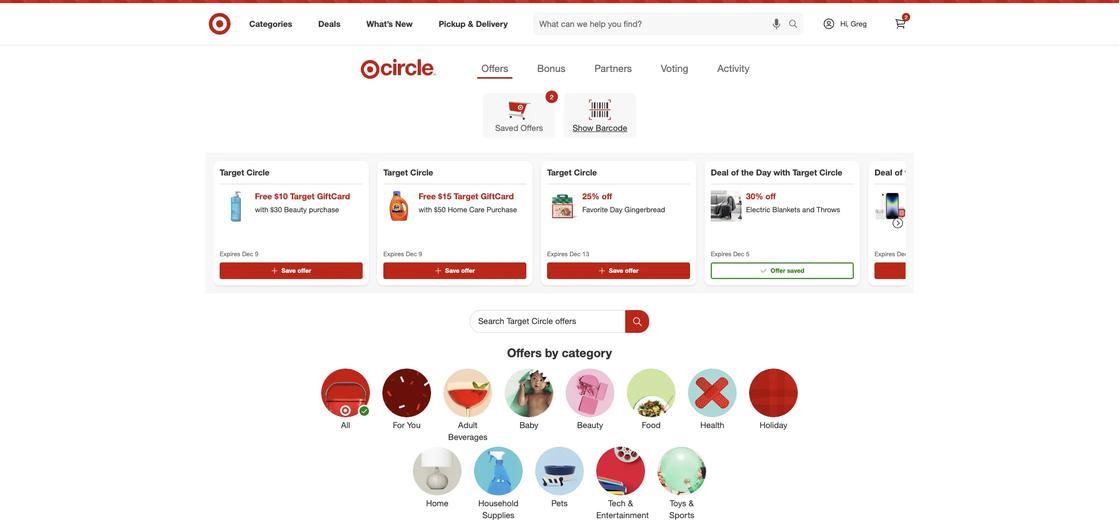 Task type: vqa. For each thing, say whether or not it's contained in the screenshot.
ENTERTAINMENT
yes



Task type: describe. For each thing, give the bounding box(es) containing it.
tech
[[608, 499, 626, 509]]

beauty button
[[566, 369, 615, 443]]

9 for free $10 target giftcard
[[255, 250, 258, 258]]

pets
[[551, 499, 568, 509]]

expires for 25% off
[[547, 250, 568, 258]]

circle for free $10 target giftcard
[[247, 167, 270, 178]]

dec for free $15 target giftcard
[[406, 250, 417, 258]]

offers link
[[477, 59, 512, 79]]

2 deal from the left
[[875, 167, 893, 178]]

health
[[701, 420, 725, 430]]

1 expires dec 5 from the left
[[711, 250, 750, 258]]

circle for 25% off
[[574, 167, 597, 178]]

free for free $10 target giftcard
[[255, 191, 272, 202]]

deals link
[[309, 12, 354, 35]]

show barcode button
[[564, 93, 636, 138]]

circle for free $15 target giftcard
[[410, 167, 433, 178]]

delivery
[[476, 18, 508, 29]]

1 horizontal spatial day
[[756, 167, 771, 178]]

beverages
[[448, 432, 488, 442]]

home
[[426, 499, 449, 509]]

free for free $15 target giftcard
[[419, 191, 436, 202]]

target circle for 25% off
[[547, 167, 597, 178]]

new
[[395, 18, 413, 29]]

free $10 target giftcard with $30 beauty purchase
[[255, 191, 350, 214]]

5 circle from the left
[[983, 167, 1006, 178]]

partners
[[595, 62, 632, 74]]

activity
[[718, 62, 750, 74]]

free $15 target giftcard  with $50 home care purchase image
[[383, 191, 415, 222]]

saved offers
[[495, 123, 543, 133]]

pickup & delivery link
[[430, 12, 521, 35]]

food button
[[627, 369, 676, 443]]

13
[[583, 250, 589, 258]]

target circle for free $15 target giftcard
[[383, 167, 433, 178]]

pickup
[[439, 18, 466, 29]]

all button
[[321, 369, 370, 443]]

save offer button for $15
[[383, 263, 526, 279]]

free $15 target giftcard with $50 home care purchase
[[419, 191, 517, 214]]

25%
[[582, 191, 600, 202]]

save offer button for off
[[547, 263, 690, 279]]

purchase
[[487, 205, 517, 214]]

all
[[341, 420, 350, 430]]

target circle for free $10 target giftcard
[[220, 167, 270, 178]]

expires for 30% off
[[711, 250, 732, 258]]

for
[[393, 420, 405, 430]]

pets button
[[535, 447, 584, 522]]

save for $15
[[445, 267, 460, 275]]

2 horizontal spatial day
[[920, 167, 935, 178]]

electric
[[746, 205, 771, 214]]

care
[[469, 205, 485, 214]]

expires dec 9 for free $10 target giftcard
[[220, 250, 258, 258]]

offer for $15
[[461, 267, 475, 275]]

search
[[784, 19, 809, 30]]

beauty
[[284, 205, 307, 214]]

1 of from the left
[[731, 167, 739, 178]]

beauty
[[577, 420, 603, 430]]

$30
[[270, 205, 282, 214]]

save offer for off
[[609, 267, 639, 275]]

30% off electric blankets and throws image
[[711, 191, 742, 222]]

offer saved
[[771, 267, 805, 275]]

& for pickup
[[468, 18, 474, 29]]

favorite
[[582, 205, 608, 214]]

category
[[562, 346, 612, 360]]

saved
[[495, 123, 518, 133]]

household supplies button
[[474, 447, 523, 522]]

toys & sports button
[[658, 447, 706, 522]]

$50
[[434, 205, 446, 214]]

purchase
[[309, 205, 339, 214]]

save for $10
[[282, 267, 296, 275]]

9 for free $15 target giftcard
[[419, 250, 422, 258]]

1 the from the left
[[741, 167, 754, 178]]

holiday
[[760, 420, 788, 430]]

for you button
[[382, 369, 431, 443]]

toys & sports
[[669, 499, 694, 521]]

voting link
[[657, 59, 693, 79]]

voting
[[661, 62, 689, 74]]

barcode
[[596, 123, 627, 133]]

offer
[[771, 267, 786, 275]]

bonus
[[537, 62, 566, 74]]

day inside 25% off favorite day gingerbread
[[610, 205, 623, 214]]

and
[[803, 205, 815, 214]]

blankets
[[773, 205, 800, 214]]

pickup & delivery
[[439, 18, 508, 29]]

offer for off
[[625, 267, 639, 275]]

deals
[[318, 18, 341, 29]]

hi, greg
[[840, 19, 867, 28]]

with inside "free $15 target giftcard with $50 home care purchase"
[[419, 205, 432, 214]]

2 the from the left
[[905, 167, 918, 178]]

adult beverages
[[448, 420, 488, 442]]

1 vertical spatial offers
[[521, 123, 543, 133]]

food
[[642, 420, 661, 430]]

throws
[[817, 205, 840, 214]]

2 link
[[889, 12, 912, 35]]

target inside "free $15 target giftcard with $50 home care purchase"
[[454, 191, 478, 202]]



Task type: locate. For each thing, give the bounding box(es) containing it.
2 save offer button from the left
[[383, 263, 526, 279]]

1 horizontal spatial save
[[445, 267, 460, 275]]

1 horizontal spatial expires dec 5
[[875, 250, 913, 258]]

deal
[[711, 167, 729, 178], [875, 167, 893, 178]]

& inside toys & sports
[[689, 499, 694, 509]]

giftcard for free $15 target giftcard
[[481, 191, 514, 202]]

1 expires from the left
[[220, 250, 240, 258]]

$10
[[275, 191, 288, 202]]

giftcard up purchase
[[317, 191, 350, 202]]

2 horizontal spatial save offer
[[609, 267, 639, 275]]

by
[[545, 346, 559, 360]]

1 horizontal spatial 2
[[905, 14, 908, 20]]

holiday button
[[749, 369, 798, 443]]

1 horizontal spatial target circle
[[383, 167, 433, 178]]

2 horizontal spatial &
[[689, 499, 694, 509]]

3 target circle from the left
[[547, 167, 597, 178]]

4 expires from the left
[[711, 250, 732, 258]]

0 horizontal spatial save offer
[[282, 267, 311, 275]]

off right 25%
[[602, 191, 612, 202]]

4 dec from the left
[[733, 250, 745, 258]]

offers right saved on the top left of the page
[[521, 123, 543, 133]]

3 save offer button from the left
[[547, 263, 690, 279]]

dec for free $10 target giftcard
[[242, 250, 253, 258]]

& inside tech & entertainment
[[628, 499, 633, 509]]

2 vertical spatial offers
[[507, 346, 542, 360]]

& right toys
[[689, 499, 694, 509]]

the up 20% off target certified refurbished apple product 'image'
[[905, 167, 918, 178]]

dec for 25% off
[[570, 250, 581, 258]]

4 circle from the left
[[820, 167, 843, 178]]

toys
[[670, 499, 686, 509]]

1 horizontal spatial expires dec 9
[[383, 250, 422, 258]]

expires dec 5 down 30% off electric blankets and throws image
[[711, 250, 750, 258]]

show barcode
[[573, 123, 627, 133]]

2 expires from the left
[[383, 250, 404, 258]]

2 offer from the left
[[461, 267, 475, 275]]

free left $10
[[255, 191, 272, 202]]

0 horizontal spatial giftcard
[[317, 191, 350, 202]]

1 horizontal spatial &
[[628, 499, 633, 509]]

2 5 from the left
[[910, 250, 913, 258]]

tech & entertainment
[[596, 499, 649, 521]]

2 save from the left
[[445, 267, 460, 275]]

0 horizontal spatial free
[[255, 191, 272, 202]]

1 horizontal spatial save offer button
[[383, 263, 526, 279]]

& for tech
[[628, 499, 633, 509]]

1 offer from the left
[[298, 267, 311, 275]]

2 free from the left
[[419, 191, 436, 202]]

off for 30% off
[[766, 191, 776, 202]]

& right tech
[[628, 499, 633, 509]]

2 off from the left
[[766, 191, 776, 202]]

1 save offer button from the left
[[220, 263, 363, 279]]

2 circle from the left
[[410, 167, 433, 178]]

expires left the 13
[[547, 250, 568, 258]]

sports
[[669, 511, 694, 521]]

expires dec 9 for free $15 target giftcard
[[383, 250, 422, 258]]

2 right greg
[[905, 14, 908, 20]]

1 horizontal spatial giftcard
[[481, 191, 514, 202]]

2 save offer from the left
[[445, 267, 475, 275]]

0 horizontal spatial of
[[731, 167, 739, 178]]

dec up offer saved button
[[733, 250, 745, 258]]

1 horizontal spatial 5
[[910, 250, 913, 258]]

dec
[[242, 250, 253, 258], [406, 250, 417, 258], [570, 250, 581, 258], [733, 250, 745, 258], [897, 250, 908, 258]]

save offer
[[282, 267, 311, 275], [445, 267, 475, 275], [609, 267, 639, 275]]

0 horizontal spatial save
[[282, 267, 296, 275]]

adult
[[458, 420, 478, 430]]

free $10 target giftcard  with $30 beauty purchase image
[[220, 191, 251, 222]]

save offer for $10
[[282, 267, 311, 275]]

2 horizontal spatial save offer button
[[547, 263, 690, 279]]

0 horizontal spatial &
[[468, 18, 474, 29]]

baby button
[[505, 369, 553, 443]]

expires dec 5 down 20% off target certified refurbished apple product 'image'
[[875, 250, 913, 258]]

off for 25% off
[[602, 191, 612, 202]]

target circle up 25%
[[547, 167, 597, 178]]

1 9 from the left
[[255, 250, 258, 258]]

hi,
[[840, 19, 849, 28]]

deal up 30% off electric blankets and throws image
[[711, 167, 729, 178]]

offers for offers by category
[[507, 346, 542, 360]]

expires for free $10 target giftcard
[[220, 250, 240, 258]]

day
[[756, 167, 771, 178], [920, 167, 935, 178], [610, 205, 623, 214]]

1 horizontal spatial off
[[766, 191, 776, 202]]

expires for free $15 target giftcard
[[383, 250, 404, 258]]

expires down free $10 target giftcard  with $30 beauty purchase image
[[220, 250, 240, 258]]

3 expires from the left
[[547, 250, 568, 258]]

0 horizontal spatial off
[[602, 191, 612, 202]]

target circle
[[220, 167, 270, 178], [383, 167, 433, 178], [547, 167, 597, 178]]

gingerbread
[[625, 205, 665, 214]]

partners link
[[590, 59, 636, 79]]

0 horizontal spatial 9
[[255, 250, 258, 258]]

what's
[[367, 18, 393, 29]]

target circle logo image
[[359, 58, 438, 80]]

tech & entertainment button
[[596, 447, 649, 522]]

offers down delivery
[[482, 62, 508, 74]]

1 deal from the left
[[711, 167, 729, 178]]

giftcard
[[317, 191, 350, 202], [481, 191, 514, 202]]

3 dec from the left
[[570, 250, 581, 258]]

dec down free $15 target giftcard  with $50 home care purchase image
[[406, 250, 417, 258]]

1 horizontal spatial 9
[[419, 250, 422, 258]]

1 vertical spatial 2
[[550, 93, 554, 101]]

expires dec 5
[[711, 250, 750, 258], [875, 250, 913, 258]]

1 circle from the left
[[247, 167, 270, 178]]

offers by category
[[507, 346, 612, 360]]

3 save from the left
[[609, 267, 623, 275]]

0 horizontal spatial deal of the day with target circle
[[711, 167, 843, 178]]

30% off electric blankets and throws
[[746, 191, 840, 214]]

show
[[573, 123, 594, 133]]

off
[[602, 191, 612, 202], [766, 191, 776, 202]]

offer
[[298, 267, 311, 275], [461, 267, 475, 275], [625, 267, 639, 275]]

0 horizontal spatial day
[[610, 205, 623, 214]]

1 horizontal spatial save offer
[[445, 267, 475, 275]]

& right "pickup"
[[468, 18, 474, 29]]

target
[[220, 167, 244, 178], [383, 167, 408, 178], [547, 167, 572, 178], [793, 167, 817, 178], [956, 167, 981, 178], [290, 191, 315, 202], [454, 191, 478, 202]]

1 horizontal spatial deal of the day with target circle
[[875, 167, 1006, 178]]

save offer for $15
[[445, 267, 475, 275]]

30%
[[746, 191, 763, 202]]

target inside the free $10 target giftcard with $30 beauty purchase
[[290, 191, 315, 202]]

0 vertical spatial offers
[[482, 62, 508, 74]]

household
[[478, 499, 519, 509]]

giftcard for free $10 target giftcard
[[317, 191, 350, 202]]

$15
[[438, 191, 452, 202]]

2 expires dec 5 from the left
[[875, 250, 913, 258]]

1 expires dec 9 from the left
[[220, 250, 258, 258]]

home button
[[413, 447, 462, 522]]

offers for offers
[[482, 62, 508, 74]]

2 dec from the left
[[406, 250, 417, 258]]

of up 30% off electric blankets and throws image
[[731, 167, 739, 178]]

2 down bonus link
[[550, 93, 554, 101]]

1 5 from the left
[[746, 250, 750, 258]]

1 giftcard from the left
[[317, 191, 350, 202]]

offer for $10
[[298, 267, 311, 275]]

expires down 30% off electric blankets and throws image
[[711, 250, 732, 258]]

expires dec 9
[[220, 250, 258, 258], [383, 250, 422, 258]]

2 expires dec 9 from the left
[[383, 250, 422, 258]]

1 free from the left
[[255, 191, 272, 202]]

1 off from the left
[[602, 191, 612, 202]]

2
[[905, 14, 908, 20], [550, 93, 554, 101]]

supplies
[[482, 511, 515, 521]]

1 horizontal spatial the
[[905, 167, 918, 178]]

dec left the 13
[[570, 250, 581, 258]]

1 target circle from the left
[[220, 167, 270, 178]]

2 horizontal spatial save
[[609, 267, 623, 275]]

1 horizontal spatial of
[[895, 167, 903, 178]]

0 horizontal spatial offer
[[298, 267, 311, 275]]

of up 20% off target certified refurbished apple product 'image'
[[895, 167, 903, 178]]

of
[[731, 167, 739, 178], [895, 167, 903, 178]]

health button
[[688, 369, 737, 443]]

1 horizontal spatial free
[[419, 191, 436, 202]]

categories link
[[240, 12, 305, 35]]

offer saved button
[[711, 263, 854, 279]]

expires dec 9 down free $15 target giftcard  with $50 home care purchase image
[[383, 250, 422, 258]]

2 giftcard from the left
[[481, 191, 514, 202]]

off inside 30% off electric blankets and throws
[[766, 191, 776, 202]]

dec down 20% off target certified refurbished apple product 'image'
[[897, 250, 908, 258]]

entertainment
[[596, 511, 649, 521]]

5 expires from the left
[[875, 250, 895, 258]]

5 dec from the left
[[897, 250, 908, 258]]

20% off target certified refurbished apple product image
[[875, 191, 906, 222]]

greg
[[851, 19, 867, 28]]

giftcard inside the free $10 target giftcard with $30 beauty purchase
[[317, 191, 350, 202]]

activity link
[[713, 59, 754, 79]]

target circle up free $10 target giftcard  with $30 beauty purchase image
[[220, 167, 270, 178]]

what's new link
[[358, 12, 426, 35]]

2 of from the left
[[895, 167, 903, 178]]

search button
[[784, 12, 809, 37]]

2 deal of the day with target circle from the left
[[875, 167, 1006, 178]]

1 horizontal spatial deal
[[875, 167, 893, 178]]

with inside the free $10 target giftcard with $30 beauty purchase
[[255, 205, 268, 214]]

1 save from the left
[[282, 267, 296, 275]]

0 horizontal spatial target circle
[[220, 167, 270, 178]]

household supplies
[[478, 499, 519, 521]]

free inside "free $15 target giftcard with $50 home care purchase"
[[419, 191, 436, 202]]

expires down free $15 target giftcard  with $50 home care purchase image
[[383, 250, 404, 258]]

None text field
[[470, 310, 625, 333]]

expires down 20% off target certified refurbished apple product 'image'
[[875, 250, 895, 258]]

adult beverages button
[[444, 369, 492, 443]]

expires dec 9 down free $10 target giftcard  with $30 beauty purchase image
[[220, 250, 258, 258]]

dec for 30% off
[[733, 250, 745, 258]]

for you
[[393, 420, 421, 430]]

0 horizontal spatial expires dec 5
[[711, 250, 750, 258]]

off right 30%
[[766, 191, 776, 202]]

25% off favorite day gingerbread image
[[547, 191, 578, 222]]

expires dec 13
[[547, 250, 589, 258]]

What can we help you find? suggestions appear below search field
[[533, 12, 791, 35]]

2 horizontal spatial offer
[[625, 267, 639, 275]]

the up 30%
[[741, 167, 754, 178]]

1 deal of the day with target circle from the left
[[711, 167, 843, 178]]

0 horizontal spatial deal
[[711, 167, 729, 178]]

0 horizontal spatial the
[[741, 167, 754, 178]]

1 save offer from the left
[[282, 267, 311, 275]]

off inside 25% off favorite day gingerbread
[[602, 191, 612, 202]]

free left $15
[[419, 191, 436, 202]]

0 vertical spatial 2
[[905, 14, 908, 20]]

2 target circle from the left
[[383, 167, 433, 178]]

3 save offer from the left
[[609, 267, 639, 275]]

1 dec from the left
[[242, 250, 253, 258]]

3 circle from the left
[[574, 167, 597, 178]]

expires
[[220, 250, 240, 258], [383, 250, 404, 258], [547, 250, 568, 258], [711, 250, 732, 258], [875, 250, 895, 258]]

baby
[[520, 420, 539, 430]]

target circle up free $15 target giftcard  with $50 home care purchase image
[[383, 167, 433, 178]]

0 horizontal spatial 2
[[550, 93, 554, 101]]

save offer button for $10
[[220, 263, 363, 279]]

save offer button
[[220, 263, 363, 279], [383, 263, 526, 279], [547, 263, 690, 279]]

save for off
[[609, 267, 623, 275]]

0 horizontal spatial 5
[[746, 250, 750, 258]]

bonus link
[[533, 59, 570, 79]]

deal up 20% off target certified refurbished apple product 'image'
[[875, 167, 893, 178]]

giftcard up "purchase"
[[481, 191, 514, 202]]

with
[[774, 167, 790, 178], [937, 167, 954, 178], [255, 205, 268, 214], [419, 205, 432, 214]]

25% off favorite day gingerbread
[[582, 191, 665, 214]]

what's new
[[367, 18, 413, 29]]

0 horizontal spatial save offer button
[[220, 263, 363, 279]]

2 9 from the left
[[419, 250, 422, 258]]

dec down free $10 target giftcard  with $30 beauty purchase image
[[242, 250, 253, 258]]

you
[[407, 420, 421, 430]]

&
[[468, 18, 474, 29], [628, 499, 633, 509], [689, 499, 694, 509]]

free inside the free $10 target giftcard with $30 beauty purchase
[[255, 191, 272, 202]]

giftcard inside "free $15 target giftcard with $50 home care purchase"
[[481, 191, 514, 202]]

offers left by
[[507, 346, 542, 360]]

2 horizontal spatial target circle
[[547, 167, 597, 178]]

& for toys
[[689, 499, 694, 509]]

3 offer from the left
[[625, 267, 639, 275]]

1 horizontal spatial offer
[[461, 267, 475, 275]]

saved
[[787, 267, 805, 275]]

categories
[[249, 18, 292, 29]]

5
[[746, 250, 750, 258], [910, 250, 913, 258]]

circle
[[247, 167, 270, 178], [410, 167, 433, 178], [574, 167, 597, 178], [820, 167, 843, 178], [983, 167, 1006, 178]]

0 horizontal spatial expires dec 9
[[220, 250, 258, 258]]

home
[[448, 205, 467, 214]]



